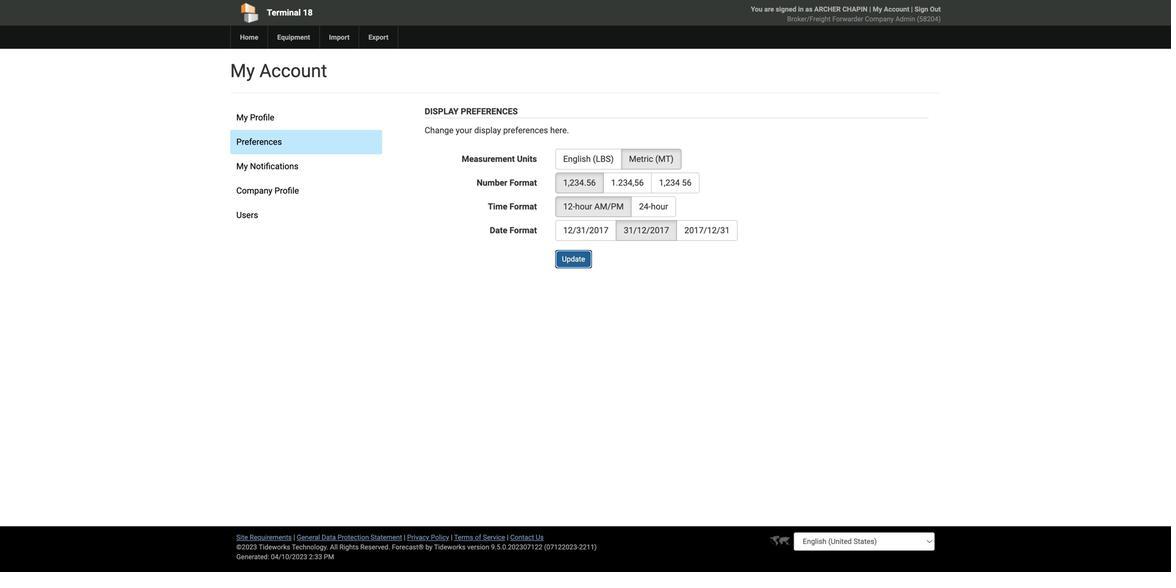 Task type: describe. For each thing, give the bounding box(es) containing it.
| right "chapin"
[[869, 5, 871, 13]]

1 horizontal spatial preferences
[[461, 106, 518, 117]]

are
[[764, 5, 774, 13]]

reserved.
[[360, 543, 390, 551]]

in
[[798, 5, 804, 13]]

©2023 tideworks
[[236, 543, 290, 551]]

forwarder
[[832, 15, 863, 23]]

company inside you are signed in as archer chapin | my account | sign out broker/freight forwarder company admin (58204)
[[865, 15, 894, 23]]

site requirements link
[[236, 533, 292, 541]]

update button
[[555, 250, 592, 268]]

account inside you are signed in as archer chapin | my account | sign out broker/freight forwarder company admin (58204)
[[884, 5, 909, 13]]

broker/freight
[[787, 15, 831, 23]]

export
[[368, 33, 388, 41]]

change your display preferences here.
[[425, 125, 569, 135]]

my profile
[[236, 113, 274, 123]]

(58204)
[[917, 15, 941, 23]]

tideworks
[[434, 543, 466, 551]]

privacy policy link
[[407, 533, 449, 541]]

update
[[562, 255, 585, 264]]

general data protection statement link
[[297, 533, 402, 541]]

statement
[[371, 533, 402, 541]]

display preferences
[[425, 106, 518, 117]]

your
[[456, 125, 472, 135]]

24-hour
[[639, 202, 668, 212]]

company profile
[[236, 186, 299, 196]]

my account link
[[873, 5, 909, 13]]

1.234,56
[[611, 178, 644, 188]]

1,234.56
[[563, 178, 596, 188]]

format for time format
[[510, 202, 537, 212]]

equipment link
[[267, 26, 319, 49]]

12-hour am/pm
[[563, 202, 624, 212]]

2017/12/31
[[684, 225, 730, 235]]

export link
[[359, 26, 398, 49]]

you
[[751, 5, 763, 13]]

sign
[[915, 5, 928, 13]]

am/pm
[[594, 202, 624, 212]]

0 horizontal spatial preferences
[[236, 137, 282, 147]]

generated:
[[236, 553, 269, 561]]

chapin
[[842, 5, 868, 13]]

service
[[483, 533, 505, 541]]

us
[[536, 533, 544, 541]]

import link
[[319, 26, 359, 49]]

terminal 18
[[267, 8, 313, 18]]

rights
[[339, 543, 359, 551]]

number
[[477, 178, 507, 188]]

technology.
[[292, 543, 328, 551]]

2:33
[[309, 553, 322, 561]]

my for my profile
[[236, 113, 248, 123]]

number format
[[477, 178, 537, 188]]

signed
[[776, 5, 796, 13]]

site
[[236, 533, 248, 541]]

18
[[303, 8, 313, 18]]

1,234
[[659, 178, 680, 188]]

31/12/2017
[[624, 225, 669, 235]]

requirements
[[250, 533, 292, 541]]

format for number format
[[510, 178, 537, 188]]

measurement units
[[462, 154, 537, 164]]

archer
[[814, 5, 841, 13]]

0 horizontal spatial account
[[259, 60, 327, 82]]

here.
[[550, 125, 569, 135]]

sign out link
[[915, 5, 941, 13]]

| up tideworks
[[451, 533, 453, 541]]

home link
[[230, 26, 267, 49]]

time
[[488, 202, 507, 212]]

24-
[[639, 202, 651, 212]]

users
[[236, 210, 258, 220]]



Task type: locate. For each thing, give the bounding box(es) containing it.
account
[[884, 5, 909, 13], [259, 60, 327, 82]]

format
[[510, 178, 537, 188], [510, 202, 537, 212], [510, 225, 537, 235]]

1 horizontal spatial profile
[[275, 186, 299, 196]]

format down the units
[[510, 178, 537, 188]]

site requirements | general data protection statement | privacy policy | terms of service | contact us ©2023 tideworks technology. all rights reserved. forecast® by tideworks version 9.5.0.202307122 (07122023-2211) generated: 04/10/2023 2:33 pm
[[236, 533, 597, 561]]

12/31/2017
[[563, 225, 609, 235]]

my down home link
[[230, 60, 255, 82]]

1 hour from the left
[[575, 202, 592, 212]]

my for my notifications
[[236, 161, 248, 171]]

data
[[322, 533, 336, 541]]

hour down 1,234
[[651, 202, 668, 212]]

hour up 12/31/2017
[[575, 202, 592, 212]]

change
[[425, 125, 454, 135]]

preferences down my profile
[[236, 137, 282, 147]]

12-
[[563, 202, 575, 212]]

company down my account link
[[865, 15, 894, 23]]

my up my notifications
[[236, 113, 248, 123]]

profile down notifications
[[275, 186, 299, 196]]

0 vertical spatial profile
[[250, 113, 274, 123]]

| up forecast®
[[404, 533, 405, 541]]

| up 9.5.0.202307122
[[507, 533, 509, 541]]

(07122023-
[[544, 543, 579, 551]]

my left notifications
[[236, 161, 248, 171]]

terms
[[454, 533, 473, 541]]

1 vertical spatial company
[[236, 186, 272, 196]]

by
[[425, 543, 433, 551]]

all
[[330, 543, 338, 551]]

equipment
[[277, 33, 310, 41]]

import
[[329, 33, 350, 41]]

0 vertical spatial account
[[884, 5, 909, 13]]

0 horizontal spatial company
[[236, 186, 272, 196]]

1 horizontal spatial hour
[[651, 202, 668, 212]]

0 vertical spatial preferences
[[461, 106, 518, 117]]

home
[[240, 33, 258, 41]]

pm
[[324, 553, 334, 561]]

privacy
[[407, 533, 429, 541]]

of
[[475, 533, 481, 541]]

56
[[682, 178, 692, 188]]

display
[[474, 125, 501, 135]]

0 vertical spatial format
[[510, 178, 537, 188]]

metric
[[629, 154, 653, 164]]

0 horizontal spatial profile
[[250, 113, 274, 123]]

company up users
[[236, 186, 272, 196]]

account down equipment link
[[259, 60, 327, 82]]

profile up my notifications
[[250, 113, 274, 123]]

my
[[873, 5, 882, 13], [230, 60, 255, 82], [236, 113, 248, 123], [236, 161, 248, 171]]

2 hour from the left
[[651, 202, 668, 212]]

1 vertical spatial preferences
[[236, 137, 282, 147]]

time format
[[488, 202, 537, 212]]

|
[[869, 5, 871, 13], [911, 5, 913, 13], [293, 533, 295, 541], [404, 533, 405, 541], [451, 533, 453, 541], [507, 533, 509, 541]]

hour
[[575, 202, 592, 212], [651, 202, 668, 212]]

notifications
[[250, 161, 298, 171]]

contact us link
[[510, 533, 544, 541]]

measurement
[[462, 154, 515, 164]]

units
[[517, 154, 537, 164]]

0 vertical spatial company
[[865, 15, 894, 23]]

english
[[563, 154, 591, 164]]

2 format from the top
[[510, 202, 537, 212]]

metric (mt)
[[629, 154, 674, 164]]

| left general
[[293, 533, 295, 541]]

as
[[805, 5, 813, 13]]

terminal 18 link
[[230, 0, 516, 26]]

policy
[[431, 533, 449, 541]]

2211)
[[579, 543, 597, 551]]

1 vertical spatial profile
[[275, 186, 299, 196]]

account up admin
[[884, 5, 909, 13]]

you are signed in as archer chapin | my account | sign out broker/freight forwarder company admin (58204)
[[751, 5, 941, 23]]

3 format from the top
[[510, 225, 537, 235]]

1 format from the top
[[510, 178, 537, 188]]

hour for 24-
[[651, 202, 668, 212]]

date
[[490, 225, 507, 235]]

version
[[467, 543, 489, 551]]

my notifications
[[236, 161, 298, 171]]

my inside you are signed in as archer chapin | my account | sign out broker/freight forwarder company admin (58204)
[[873, 5, 882, 13]]

admin
[[896, 15, 915, 23]]

(mt)
[[655, 154, 674, 164]]

1 horizontal spatial company
[[865, 15, 894, 23]]

profile
[[250, 113, 274, 123], [275, 186, 299, 196]]

hour for 12-
[[575, 202, 592, 212]]

1 horizontal spatial account
[[884, 5, 909, 13]]

1 vertical spatial format
[[510, 202, 537, 212]]

date format
[[490, 225, 537, 235]]

format right time
[[510, 202, 537, 212]]

my for my account
[[230, 60, 255, 82]]

preferences up display
[[461, 106, 518, 117]]

1,234 56
[[659, 178, 692, 188]]

display
[[425, 106, 459, 117]]

2 vertical spatial format
[[510, 225, 537, 235]]

1 vertical spatial account
[[259, 60, 327, 82]]

forecast®
[[392, 543, 424, 551]]

preferences
[[503, 125, 548, 135]]

profile for my profile
[[250, 113, 274, 123]]

english (lbs)
[[563, 154, 614, 164]]

general
[[297, 533, 320, 541]]

0 horizontal spatial hour
[[575, 202, 592, 212]]

out
[[930, 5, 941, 13]]

format for date format
[[510, 225, 537, 235]]

9.5.0.202307122
[[491, 543, 542, 551]]

format right date
[[510, 225, 537, 235]]

company
[[865, 15, 894, 23], [236, 186, 272, 196]]

| left the sign
[[911, 5, 913, 13]]

my account
[[230, 60, 327, 82]]

protection
[[338, 533, 369, 541]]

contact
[[510, 533, 534, 541]]

terms of service link
[[454, 533, 505, 541]]

(lbs)
[[593, 154, 614, 164]]

terminal
[[267, 8, 301, 18]]

my right "chapin"
[[873, 5, 882, 13]]

profile for company profile
[[275, 186, 299, 196]]

04/10/2023
[[271, 553, 307, 561]]



Task type: vqa. For each thing, say whether or not it's contained in the screenshot.
2nd arrival from the left
no



